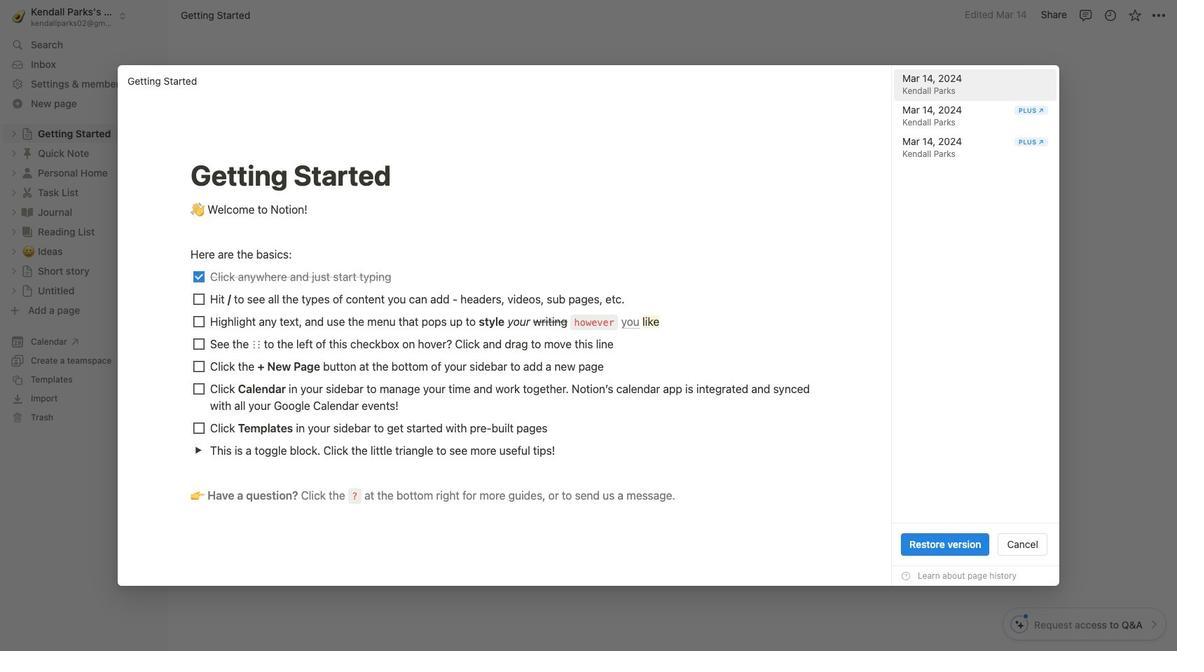 Task type: locate. For each thing, give the bounding box(es) containing it.
👉 image
[[426, 440, 440, 459]]

page history dialog
[[118, 65, 1060, 651]]

👉 image
[[191, 486, 205, 504]]

favorite image
[[1129, 8, 1143, 22]]

open image
[[195, 447, 202, 455]]



Task type: describe. For each thing, give the bounding box(es) containing it.
🥑 image
[[12, 7, 25, 25]]

updates image
[[1104, 8, 1118, 22]]

👋 image
[[191, 200, 205, 218]]

comments image
[[1079, 8, 1093, 22]]



Task type: vqa. For each thing, say whether or not it's contained in the screenshot.
🥑 Image
yes



